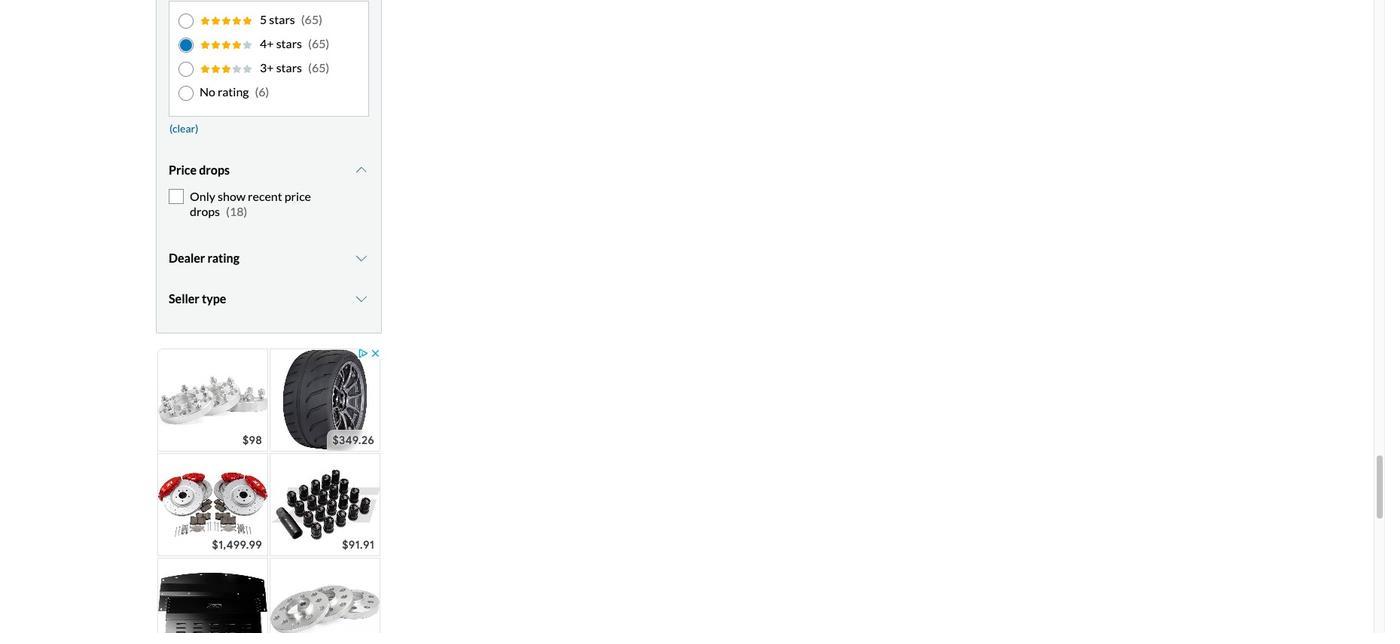 Task type: locate. For each thing, give the bounding box(es) containing it.
stars right 5
[[269, 12, 295, 27]]

stars right 3+
[[276, 61, 302, 75]]

(65) for 3+ stars
[[308, 61, 329, 75]]

rating
[[218, 85, 249, 99], [208, 251, 240, 265]]

drops
[[199, 163, 230, 177], [190, 204, 220, 218]]

stars for 5 stars
[[269, 12, 295, 27]]

stars
[[269, 12, 295, 27], [276, 36, 302, 51], [276, 61, 302, 75]]

2 vertical spatial (65)
[[308, 61, 329, 75]]

price
[[285, 189, 311, 204]]

(65) right 5 stars
[[301, 12, 322, 27]]

1 vertical spatial (65)
[[308, 36, 329, 51]]

(65) right "3+ stars"
[[308, 61, 329, 75]]

(65)
[[301, 12, 322, 27], [308, 36, 329, 51], [308, 61, 329, 75]]

rating for no
[[218, 85, 249, 99]]

chevron down image for drops
[[354, 165, 369, 177]]

2 chevron down image from the top
[[354, 293, 369, 305]]

stars right 4+
[[276, 36, 302, 51]]

(65) for 4+ stars
[[308, 36, 329, 51]]

rating right no
[[218, 85, 249, 99]]

(6)
[[255, 85, 269, 99]]

rating for dealer
[[208, 251, 240, 265]]

3+
[[260, 61, 274, 75]]

0 vertical spatial chevron down image
[[354, 165, 369, 177]]

1 vertical spatial stars
[[276, 36, 302, 51]]

0 vertical spatial stars
[[269, 12, 295, 27]]

price drops button
[[169, 152, 369, 189]]

(65) right 4+ stars
[[308, 36, 329, 51]]

chevron down image
[[354, 165, 369, 177], [354, 293, 369, 305]]

chevron down image inside price drops dropdown button
[[354, 165, 369, 177]]

(clear) button
[[169, 117, 199, 140]]

chevron down image inside 'seller type' dropdown button
[[354, 293, 369, 305]]

price drops
[[169, 163, 230, 177]]

0 vertical spatial drops
[[199, 163, 230, 177]]

dealer
[[169, 251, 205, 265]]

drops down only
[[190, 204, 220, 218]]

3+ stars
[[260, 61, 302, 75]]

drops up only
[[199, 163, 230, 177]]

5
[[260, 12, 267, 27]]

1 vertical spatial chevron down image
[[354, 293, 369, 305]]

1 vertical spatial drops
[[190, 204, 220, 218]]

seller
[[169, 291, 200, 306]]

1 vertical spatial rating
[[208, 251, 240, 265]]

dealer rating button
[[169, 239, 369, 277]]

4+
[[260, 36, 274, 51]]

0 vertical spatial rating
[[218, 85, 249, 99]]

0 vertical spatial (65)
[[301, 12, 322, 27]]

stars for 4+ stars
[[276, 36, 302, 51]]

chevron down image
[[354, 252, 369, 264]]

rating right the dealer at top left
[[208, 251, 240, 265]]

2 vertical spatial stars
[[276, 61, 302, 75]]

only
[[190, 189, 215, 204]]

1 chevron down image from the top
[[354, 165, 369, 177]]

rating inside "dropdown button"
[[208, 251, 240, 265]]

type
[[202, 291, 226, 306]]



Task type: vqa. For each thing, say whether or not it's contained in the screenshot.
Carmax
no



Task type: describe. For each thing, give the bounding box(es) containing it.
no
[[200, 85, 216, 99]]

only show recent price drops
[[190, 189, 311, 218]]

drops inside dropdown button
[[199, 163, 230, 177]]

drops inside the "only show recent price drops"
[[190, 204, 220, 218]]

dealer rating
[[169, 251, 240, 265]]

(clear)
[[170, 122, 198, 135]]

chevron down image for type
[[354, 293, 369, 305]]

5 stars
[[260, 12, 295, 27]]

show
[[218, 189, 246, 204]]

seller type
[[169, 291, 226, 306]]

no rating (6)
[[200, 85, 269, 99]]

price
[[169, 163, 197, 177]]

advertisement region
[[156, 347, 382, 634]]

recent
[[248, 189, 282, 204]]

stars for 3+ stars
[[276, 61, 302, 75]]

(65) for 5 stars
[[301, 12, 322, 27]]

(18)
[[226, 204, 247, 218]]

seller type button
[[169, 280, 369, 318]]

4+ stars
[[260, 36, 302, 51]]



